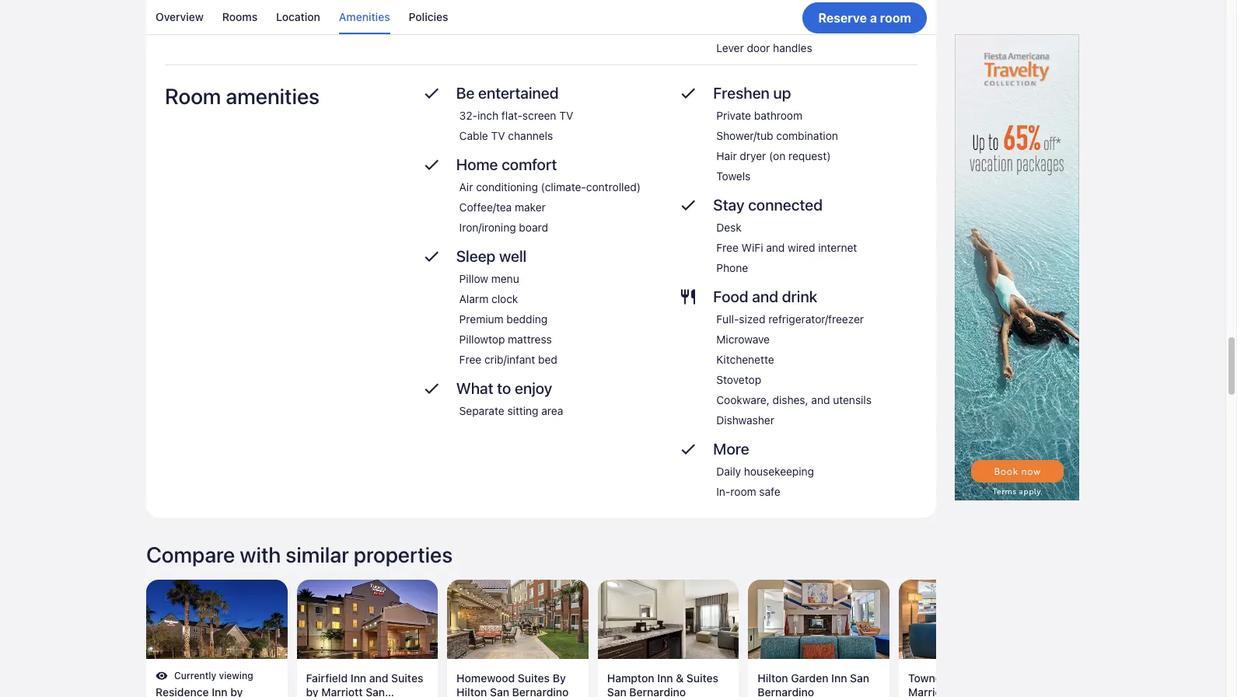 Task type: describe. For each thing, give the bounding box(es) containing it.
5 out of 30 element
[[748, 580, 890, 698]]

sized
[[739, 312, 765, 326]]

terrace/patio image
[[447, 580, 588, 659]]

iron/ironing
[[459, 221, 516, 234]]

room inside button
[[880, 10, 911, 24]]

air
[[459, 180, 473, 193]]

pillow
[[459, 272, 488, 285]]

homewood suites by hilton san bernardino
[[457, 672, 569, 698]]

amenities
[[339, 10, 390, 23]]

freshen up
[[713, 84, 791, 102]]

flat-
[[501, 109, 522, 122]]

reserve a room button
[[803, 2, 927, 33]]

4 out of 30 element
[[598, 580, 739, 698]]

room inside daily housekeeping in-room safe
[[730, 485, 756, 498]]

cable
[[459, 129, 488, 142]]

dishwasher
[[716, 414, 774, 427]]

san inside hilton garden inn  san bernardino
[[850, 672, 869, 685]]

coffee/tea
[[459, 200, 512, 214]]

toilet
[[788, 21, 814, 34]]

hampton inn & suites san bernardino
[[607, 672, 719, 698]]

rooms
[[222, 10, 257, 23]]

(on
[[769, 149, 786, 162]]

similar
[[286, 542, 349, 567]]

fairfield
[[306, 672, 348, 685]]

inch
[[477, 109, 499, 122]]

near
[[763, 21, 786, 34]]

suites inside towneplace suites by marriott sa
[[972, 672, 1005, 685]]

well
[[499, 247, 527, 265]]

full-sized refrigerator/freezer microwave kitchenette stovetop cookware, dishes, and utensils dishwasher
[[716, 312, 872, 427]]

private
[[716, 109, 751, 122]]

hilton garden inn  san bernardino
[[758, 672, 869, 698]]

lobby image for suites
[[899, 580, 1040, 659]]

connected
[[748, 196, 823, 214]]

by inside fairfield inn and suites by marriott sa
[[306, 686, 319, 698]]

daily
[[716, 465, 741, 478]]

inn for and
[[351, 672, 366, 685]]

(climate-
[[541, 180, 586, 193]]

0 vertical spatial tv
[[559, 109, 573, 122]]

and inside fairfield inn and suites by marriott sa
[[369, 672, 388, 685]]

1 out of 30 element
[[146, 580, 287, 698]]

utensils
[[833, 393, 872, 407]]

controlled)
[[586, 180, 641, 193]]

&
[[676, 672, 684, 685]]

3 out of 30 element
[[447, 580, 588, 698]]

in-
[[716, 485, 730, 498]]

32-
[[459, 109, 477, 122]]

request)
[[789, 149, 831, 162]]

suites inside the hampton inn & suites san bernardino
[[687, 672, 719, 685]]

inn for &
[[657, 672, 673, 685]]

policies
[[409, 10, 448, 23]]

desk
[[716, 221, 742, 234]]

0 horizontal spatial tv
[[491, 129, 505, 142]]

door
[[747, 41, 770, 54]]

kitchenette
[[716, 353, 774, 366]]

and inside desk free wifi and wired internet phone
[[766, 241, 785, 254]]

marriott inside fairfield inn and suites by marriott sa
[[321, 686, 363, 698]]

wired
[[788, 241, 815, 254]]

currently viewing
[[174, 670, 253, 682]]

air conditioning (climate-controlled) coffee/tea maker iron/ironing board
[[459, 180, 641, 234]]

location link
[[276, 0, 320, 34]]

32-inch flat-screen tv cable tv channels
[[459, 109, 573, 142]]

sitting
[[507, 404, 539, 417]]

viewing
[[219, 670, 253, 682]]

reserve
[[818, 10, 867, 24]]

grab
[[716, 21, 741, 34]]

board
[[519, 221, 548, 234]]

combination
[[776, 129, 838, 142]]

san for homewood suites by hilton san bernardino
[[490, 686, 509, 698]]

phone
[[716, 261, 748, 274]]

exterior image for 2 out of 30 element
[[297, 580, 438, 659]]

fairfield inn and suites by marriott sa
[[306, 672, 423, 698]]

hampton
[[607, 672, 654, 685]]

more
[[713, 440, 749, 458]]

towneplace suites by marriott sa
[[908, 672, 1027, 698]]

homewood
[[457, 672, 515, 685]]

free inside desk free wifi and wired internet phone
[[716, 241, 739, 254]]

daily housekeeping in-room safe
[[716, 465, 814, 498]]

height-adjustable showerhead grab bar near toilet lever door handles
[[716, 1, 870, 54]]

full-
[[716, 312, 739, 326]]

with
[[240, 542, 281, 567]]

pillowtop
[[459, 333, 505, 346]]

cookware,
[[716, 393, 770, 407]]

san for hampton inn & suites san bernardino
[[607, 686, 627, 698]]

location
[[276, 10, 320, 23]]

separate
[[459, 404, 504, 417]]

a
[[870, 10, 877, 24]]

towels
[[716, 169, 751, 183]]

hair
[[716, 149, 737, 162]]

wifi
[[742, 241, 763, 254]]

currently
[[174, 670, 216, 682]]

internet
[[818, 241, 857, 254]]

what to enjoy
[[456, 379, 552, 397]]



Task type: vqa. For each thing, say whether or not it's contained in the screenshot.
Hilton to the top
yes



Task type: locate. For each thing, give the bounding box(es) containing it.
san right the garden
[[850, 672, 869, 685]]

bernardino
[[512, 686, 569, 698], [629, 686, 686, 698], [758, 686, 814, 698]]

mattress
[[508, 333, 552, 346]]

channels
[[508, 129, 553, 142]]

compare
[[146, 542, 235, 567]]

properties
[[354, 542, 453, 567]]

bar
[[744, 21, 760, 34]]

0 horizontal spatial bernardino
[[512, 686, 569, 698]]

sleep
[[456, 247, 496, 265]]

1 horizontal spatial by
[[1007, 672, 1020, 685]]

be
[[456, 84, 475, 102]]

living area image
[[598, 580, 739, 659]]

room
[[880, 10, 911, 24], [730, 485, 756, 498]]

refrigerator/freezer
[[768, 312, 864, 326]]

by down the fairfield
[[306, 686, 319, 698]]

1 horizontal spatial tv
[[559, 109, 573, 122]]

3 inn from the left
[[831, 672, 847, 685]]

1 vertical spatial tv
[[491, 129, 505, 142]]

bernardino down by on the bottom left
[[512, 686, 569, 698]]

san inside the hampton inn & suites san bernardino
[[607, 686, 627, 698]]

1 horizontal spatial san
[[607, 686, 627, 698]]

stay connected
[[713, 196, 823, 214]]

1 horizontal spatial hilton
[[758, 672, 788, 685]]

tv right screen
[[559, 109, 573, 122]]

0 horizontal spatial lobby image
[[748, 580, 890, 659]]

pillow menu alarm clock premium bedding pillowtop mattress free crib/infant bed
[[459, 272, 557, 366]]

2 lobby image from the left
[[899, 580, 1040, 659]]

reserve a room
[[818, 10, 911, 24]]

san
[[850, 672, 869, 685], [490, 686, 509, 698], [607, 686, 627, 698]]

room right "a"
[[880, 10, 911, 24]]

and right the fairfield
[[369, 672, 388, 685]]

exterior image up currently viewing on the left bottom of page
[[146, 580, 287, 659]]

2 marriott from the left
[[908, 686, 950, 698]]

inn inside the hampton inn & suites san bernardino
[[657, 672, 673, 685]]

home
[[456, 155, 498, 173]]

microwave
[[716, 333, 770, 346]]

towneplace
[[908, 672, 970, 685]]

and inside the full-sized refrigerator/freezer microwave kitchenette stovetop cookware, dishes, and utensils dishwasher
[[811, 393, 830, 407]]

1 exterior image from the left
[[146, 580, 287, 659]]

and up sized
[[752, 288, 778, 305]]

marriott down the towneplace
[[908, 686, 950, 698]]

1 horizontal spatial marriott
[[908, 686, 950, 698]]

bernardino down the garden
[[758, 686, 814, 698]]

hilton inside the homewood suites by hilton san bernardino
[[457, 686, 487, 698]]

list containing overview
[[146, 0, 936, 34]]

private bathroom shower/tub combination hair dryer (on request) towels
[[716, 109, 838, 183]]

housekeeping
[[744, 465, 814, 478]]

2 suites from the left
[[518, 672, 550, 685]]

amenities
[[226, 83, 320, 109]]

inn inside fairfield inn and suites by marriott sa
[[351, 672, 366, 685]]

2 inn from the left
[[657, 672, 673, 685]]

bernardino inside the homewood suites by hilton san bernardino
[[512, 686, 569, 698]]

bernardino inside hilton garden inn  san bernardino
[[758, 686, 814, 698]]

sleep well
[[456, 247, 527, 265]]

1 suites from the left
[[391, 672, 423, 685]]

compare with similar properties
[[146, 542, 453, 567]]

1 horizontal spatial exterior image
[[297, 580, 438, 659]]

free
[[716, 241, 739, 254], [459, 353, 481, 366]]

overview
[[156, 10, 204, 23]]

hilton
[[758, 672, 788, 685], [457, 686, 487, 698]]

1 horizontal spatial room
[[880, 10, 911, 24]]

lobby image up towneplace suites by marriott sa
[[899, 580, 1040, 659]]

stovetop
[[716, 373, 761, 386]]

home comfort
[[456, 155, 557, 173]]

dryer
[[740, 149, 766, 162]]

room amenities
[[165, 83, 320, 109]]

1 lobby image from the left
[[748, 580, 890, 659]]

1 bernardino from the left
[[512, 686, 569, 698]]

san down hampton
[[607, 686, 627, 698]]

6 out of 30 element
[[899, 580, 1040, 698]]

1 vertical spatial hilton
[[457, 686, 487, 698]]

entertained
[[478, 84, 559, 102]]

by inside towneplace suites by marriott sa
[[1007, 672, 1020, 685]]

0 vertical spatial free
[[716, 241, 739, 254]]

inn right the garden
[[831, 672, 847, 685]]

list
[[146, 0, 936, 34]]

free down pillowtop
[[459, 353, 481, 366]]

hilton left the garden
[[758, 672, 788, 685]]

hilton down homewood
[[457, 686, 487, 698]]

by
[[1007, 672, 1020, 685], [306, 686, 319, 698]]

by right the towneplace
[[1007, 672, 1020, 685]]

dishes,
[[773, 393, 808, 407]]

bernardino down &
[[629, 686, 686, 698]]

inn left &
[[657, 672, 673, 685]]

1 vertical spatial by
[[306, 686, 319, 698]]

marriott inside towneplace suites by marriott sa
[[908, 686, 950, 698]]

showerhead
[[809, 1, 870, 14]]

0 horizontal spatial san
[[490, 686, 509, 698]]

garden
[[791, 672, 829, 685]]

lobby image
[[748, 580, 890, 659], [899, 580, 1040, 659]]

exterior image
[[146, 580, 287, 659], [297, 580, 438, 659]]

bernardino inside the hampton inn & suites san bernardino
[[629, 686, 686, 698]]

2 horizontal spatial inn
[[831, 672, 847, 685]]

xsmall image
[[156, 670, 174, 683]]

exterior image for 1 out of 30 element
[[146, 580, 287, 659]]

san inside the homewood suites by hilton san bernardino
[[490, 686, 509, 698]]

and right wifi
[[766, 241, 785, 254]]

1 horizontal spatial lobby image
[[899, 580, 1040, 659]]

to
[[497, 379, 511, 397]]

what
[[456, 379, 493, 397]]

by
[[553, 672, 566, 685]]

2 horizontal spatial san
[[850, 672, 869, 685]]

1 inn from the left
[[351, 672, 366, 685]]

menu
[[491, 272, 519, 285]]

1 marriott from the left
[[321, 686, 363, 698]]

desk free wifi and wired internet phone
[[716, 221, 857, 274]]

policies link
[[409, 0, 448, 34]]

3 bernardino from the left
[[758, 686, 814, 698]]

hilton inside hilton garden inn  san bernardino
[[758, 672, 788, 685]]

area
[[541, 404, 563, 417]]

maker
[[515, 200, 546, 214]]

and
[[766, 241, 785, 254], [752, 288, 778, 305], [811, 393, 830, 407], [369, 672, 388, 685]]

2 bernardino from the left
[[629, 686, 686, 698]]

0 horizontal spatial exterior image
[[146, 580, 287, 659]]

1 horizontal spatial free
[[716, 241, 739, 254]]

handles
[[773, 41, 812, 54]]

height-
[[716, 1, 755, 14]]

1 vertical spatial free
[[459, 353, 481, 366]]

amenities link
[[339, 0, 390, 34]]

0 horizontal spatial room
[[730, 485, 756, 498]]

0 vertical spatial by
[[1007, 672, 1020, 685]]

screen
[[522, 109, 556, 122]]

conditioning
[[476, 180, 538, 193]]

bedding
[[507, 312, 548, 326]]

stay
[[713, 196, 745, 214]]

1 vertical spatial room
[[730, 485, 756, 498]]

free down the "desk"
[[716, 241, 739, 254]]

4 suites from the left
[[972, 672, 1005, 685]]

marriott down the fairfield
[[321, 686, 363, 698]]

comfort
[[502, 155, 557, 173]]

lobby image up the garden
[[748, 580, 890, 659]]

safe
[[759, 485, 780, 498]]

room down 'daily'
[[730, 485, 756, 498]]

freshen
[[713, 84, 770, 102]]

exterior image up fairfield inn and suites by marriott sa
[[297, 580, 438, 659]]

0 horizontal spatial marriott
[[321, 686, 363, 698]]

clock
[[491, 292, 518, 305]]

0 horizontal spatial by
[[306, 686, 319, 698]]

enjoy
[[515, 379, 552, 397]]

0 horizontal spatial free
[[459, 353, 481, 366]]

3 suites from the left
[[687, 672, 719, 685]]

food and drink
[[713, 288, 817, 305]]

bernardino for suites
[[512, 686, 569, 698]]

room
[[165, 83, 221, 109]]

be entertained
[[456, 84, 559, 102]]

san down homewood
[[490, 686, 509, 698]]

bathroom
[[754, 109, 803, 122]]

lobby image for garden
[[748, 580, 890, 659]]

tv down inch at the top of page
[[491, 129, 505, 142]]

up
[[773, 84, 791, 102]]

0 vertical spatial room
[[880, 10, 911, 24]]

bernardino for inn
[[629, 686, 686, 698]]

suites inside fairfield inn and suites by marriott sa
[[391, 672, 423, 685]]

suites inside the homewood suites by hilton san bernardino
[[518, 672, 550, 685]]

free inside pillow menu alarm clock premium bedding pillowtop mattress free crib/infant bed
[[459, 353, 481, 366]]

1 horizontal spatial inn
[[657, 672, 673, 685]]

1 horizontal spatial bernardino
[[629, 686, 686, 698]]

inn inside hilton garden inn  san bernardino
[[831, 672, 847, 685]]

and right dishes,
[[811, 393, 830, 407]]

0 horizontal spatial hilton
[[457, 686, 487, 698]]

overview link
[[156, 0, 204, 34]]

2 exterior image from the left
[[297, 580, 438, 659]]

lever
[[716, 41, 744, 54]]

2 horizontal spatial bernardino
[[758, 686, 814, 698]]

0 vertical spatial hilton
[[758, 672, 788, 685]]

premium
[[459, 312, 504, 326]]

2 out of 30 element
[[297, 580, 438, 698]]

adjustable
[[754, 1, 806, 14]]

0 horizontal spatial inn
[[351, 672, 366, 685]]

shower/tub
[[716, 129, 773, 142]]

inn right the fairfield
[[351, 672, 366, 685]]



